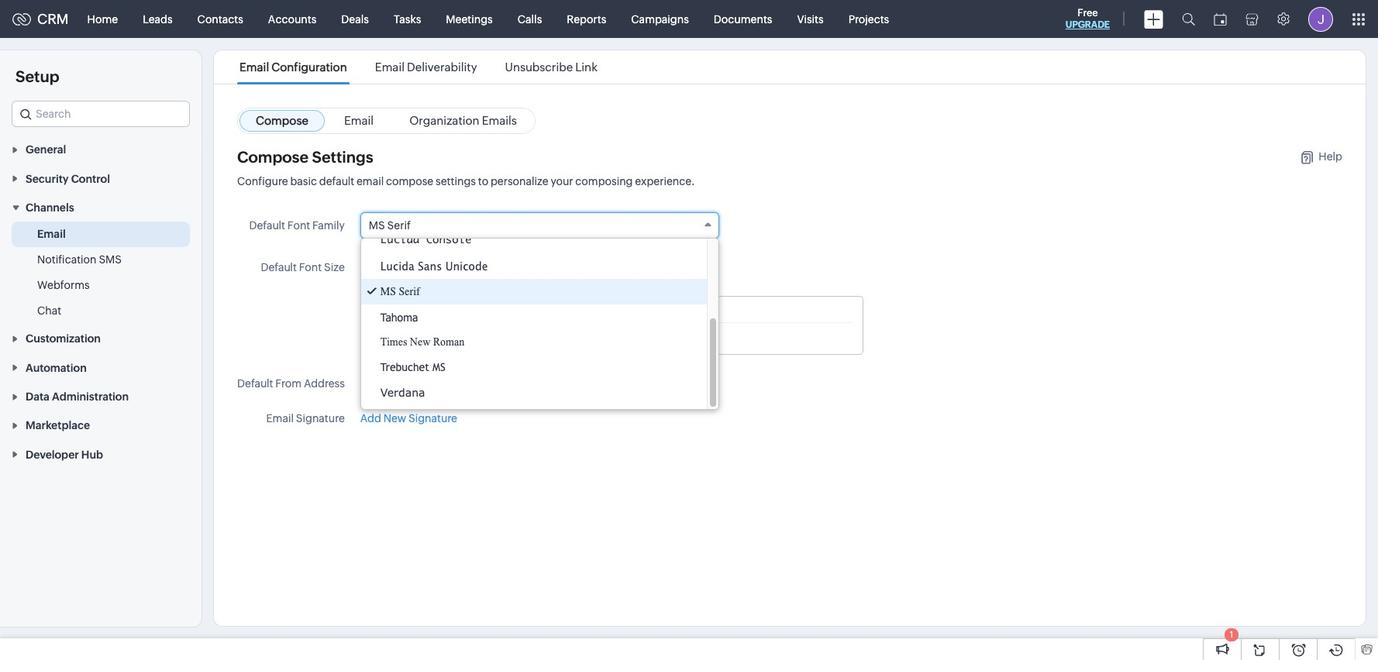 Task type: locate. For each thing, give the bounding box(es) containing it.
compose up "compose settings"
[[256, 114, 309, 127]]

email down from
[[266, 413, 294, 425]]

composing
[[576, 175, 633, 188]]

lucida
[[381, 233, 420, 247], [381, 260, 415, 273]]

1 vertical spatial email link
[[37, 226, 66, 242]]

ms down email
[[369, 219, 385, 232]]

family
[[313, 219, 345, 232]]

deliverability
[[407, 60, 477, 74]]

calls link
[[505, 0, 555, 38]]

notification sms link
[[37, 252, 122, 268]]

upgrade
[[1066, 19, 1111, 30]]

1 lucida from the top
[[381, 233, 420, 247]]

0 vertical spatial compose
[[256, 114, 309, 127]]

developer
[[26, 449, 79, 461]]

documents
[[714, 13, 773, 25]]

email link up settings
[[328, 110, 390, 132]]

visits
[[798, 13, 824, 25]]

home link
[[75, 0, 130, 38]]

email down the channels
[[37, 228, 66, 240]]

2 vertical spatial ms
[[433, 361, 446, 374]]

data administration
[[26, 391, 129, 403]]

default font size
[[261, 261, 345, 274]]

email configuration
[[240, 60, 347, 74]]

0 vertical spatial email link
[[328, 110, 390, 132]]

0 horizontal spatial new
[[384, 413, 406, 425]]

address
[[304, 378, 345, 390]]

default from address
[[237, 378, 345, 390]]

ms
[[369, 219, 385, 232], [381, 285, 396, 299], [433, 361, 446, 374]]

email for email deliverability
[[375, 60, 405, 74]]

None field
[[12, 101, 190, 127]]

1 vertical spatial new
[[384, 413, 406, 425]]

list
[[226, 50, 612, 84]]

basic
[[290, 175, 317, 188]]

organization
[[410, 114, 480, 127]]

projects
[[849, 13, 890, 25]]

1 vertical spatial ms
[[381, 285, 396, 299]]

compose
[[256, 114, 309, 127], [237, 148, 309, 166]]

ms serif
[[369, 219, 411, 232], [381, 285, 420, 299]]

home
[[87, 13, 118, 25]]

add
[[360, 413, 381, 425]]

unsubscribe link
[[505, 60, 598, 74]]

serif inside field
[[387, 219, 411, 232]]

signature down address
[[296, 413, 345, 425]]

lucida console list box
[[361, 226, 719, 409]]

new right add
[[384, 413, 406, 425]]

profile image
[[1309, 7, 1334, 31]]

compose up configure
[[237, 148, 309, 166]]

roman
[[433, 337, 465, 348]]

serif
[[387, 219, 411, 232], [399, 285, 420, 299]]

0 vertical spatial lucida
[[381, 233, 420, 247]]

lucida left sans at the top
[[381, 260, 415, 273]]

campaigns
[[631, 13, 689, 25]]

serif up tahoma at left
[[399, 285, 420, 299]]

configuration
[[272, 60, 347, 74]]

emails
[[482, 114, 517, 127]]

1 horizontal spatial email link
[[328, 110, 390, 132]]

default
[[249, 219, 285, 232], [261, 261, 297, 274], [237, 378, 273, 390]]

campaigns link
[[619, 0, 702, 38]]

1 horizontal spatial signature
[[409, 413, 458, 425]]

ms inside option
[[381, 285, 396, 299]]

tahoma option
[[361, 305, 707, 330]]

signature down verdana
[[409, 413, 458, 425]]

help
[[1319, 150, 1343, 162]]

email up settings
[[344, 114, 374, 127]]

brown
[[404, 331, 424, 341]]

0 vertical spatial serif
[[387, 219, 411, 232]]

lucida console
[[381, 233, 472, 247]]

webforms link
[[37, 278, 90, 293]]

1 vertical spatial serif
[[399, 285, 420, 299]]

new for add
[[384, 413, 406, 425]]

font left family at the top
[[287, 219, 310, 232]]

email link
[[328, 110, 390, 132], [37, 226, 66, 242]]

ms serif up preview
[[381, 285, 420, 299]]

trebuchet
[[381, 361, 429, 374]]

data administration button
[[0, 382, 202, 411]]

the
[[479, 331, 488, 341]]

font for family
[[287, 219, 310, 232]]

search element
[[1173, 0, 1205, 38]]

0 vertical spatial font
[[287, 219, 310, 232]]

crm
[[37, 11, 69, 27]]

2 vertical spatial default
[[237, 378, 273, 390]]

font left size
[[299, 261, 322, 274]]

default for default font size
[[261, 261, 297, 274]]

administration
[[52, 391, 129, 403]]

new for times
[[410, 337, 431, 348]]

deals link
[[329, 0, 381, 38]]

1 vertical spatial ms serif
[[381, 285, 420, 299]]

notification
[[37, 254, 97, 266]]

1 vertical spatial lucida
[[381, 260, 415, 273]]

email deliverability
[[375, 60, 477, 74]]

email
[[240, 60, 269, 74], [375, 60, 405, 74], [344, 114, 374, 127], [37, 228, 66, 240], [266, 413, 294, 425]]

1 signature from the left
[[296, 413, 345, 425]]

developer hub
[[26, 449, 103, 461]]

leads
[[143, 13, 173, 25]]

serif up lucida console
[[387, 219, 411, 232]]

ms inside field
[[369, 219, 385, 232]]

1 vertical spatial compose
[[237, 148, 309, 166]]

default down default font family
[[261, 261, 297, 274]]

email link down the channels
[[37, 226, 66, 242]]

ms serif up lucida console
[[369, 219, 411, 232]]

notification sms
[[37, 254, 122, 266]]

link
[[576, 60, 598, 74]]

0 vertical spatial default
[[249, 219, 285, 232]]

verdana
[[381, 386, 425, 399]]

1 vertical spatial default
[[261, 261, 297, 274]]

dog
[[505, 331, 517, 341]]

Search text field
[[12, 102, 189, 126]]

default down configure
[[249, 219, 285, 232]]

search image
[[1183, 12, 1196, 26]]

meetings
[[446, 13, 493, 25]]

leads link
[[130, 0, 185, 38]]

calendar image
[[1214, 13, 1228, 25]]

email down 'tasks' link
[[375, 60, 405, 74]]

new
[[410, 337, 431, 348], [384, 413, 406, 425]]

list containing email configuration
[[226, 50, 612, 84]]

fox
[[425, 331, 436, 341]]

automation
[[26, 362, 87, 374]]

setup
[[16, 67, 59, 85]]

new inside option
[[410, 337, 431, 348]]

0 vertical spatial ms
[[369, 219, 385, 232]]

new up trebuchet ms
[[410, 337, 431, 348]]

marketplace
[[26, 420, 90, 432]]

0 vertical spatial ms serif
[[369, 219, 411, 232]]

compose for compose settings
[[237, 148, 309, 166]]

0 horizontal spatial signature
[[296, 413, 345, 425]]

automation button
[[0, 353, 202, 382]]

1
[[1231, 630, 1234, 640]]

0 vertical spatial new
[[410, 337, 431, 348]]

email left configuration
[[240, 60, 269, 74]]

unsubscribe link link
[[503, 60, 600, 74]]

lucida up sans at the top
[[381, 233, 420, 247]]

visits link
[[785, 0, 836, 38]]

MS Serif field
[[360, 212, 720, 239]]

1 horizontal spatial new
[[410, 337, 431, 348]]

default left from
[[237, 378, 273, 390]]

contacts link
[[185, 0, 256, 38]]

default font family
[[249, 219, 345, 232]]

tasks link
[[381, 0, 434, 38]]

trebuchet ms option
[[361, 355, 707, 380]]

1 vertical spatial font
[[299, 261, 322, 274]]

ms down 'roman'
[[433, 361, 446, 374]]

control
[[71, 173, 110, 185]]

meetings link
[[434, 0, 505, 38]]

ms up preview
[[381, 285, 396, 299]]

sms
[[99, 254, 122, 266]]

2 lucida from the top
[[381, 260, 415, 273]]

ms serif option
[[361, 279, 707, 305]]

organization emails
[[410, 114, 517, 127]]

tasks
[[394, 13, 421, 25]]



Task type: describe. For each thing, give the bounding box(es) containing it.
compose settings
[[237, 148, 373, 166]]

your
[[551, 175, 573, 188]]

quick
[[385, 331, 402, 341]]

personalize
[[491, 175, 549, 188]]

default for default from address
[[237, 378, 273, 390]]

channels
[[26, 202, 74, 214]]

2 signature from the left
[[409, 413, 458, 425]]

configure
[[237, 175, 288, 188]]

the
[[371, 331, 383, 341]]

free upgrade
[[1066, 7, 1111, 30]]

marketplace button
[[0, 411, 202, 440]]

ms serif inside option
[[381, 285, 420, 299]]

ms serif inside ms serif field
[[369, 219, 411, 232]]

default for default font family
[[249, 219, 285, 232]]

customization button
[[0, 324, 202, 353]]

channels button
[[0, 193, 202, 222]]

unsubscribe
[[505, 60, 573, 74]]

profile element
[[1300, 0, 1343, 38]]

tahoma
[[381, 311, 418, 324]]

webforms
[[37, 279, 90, 292]]

create menu image
[[1145, 10, 1164, 28]]

developer hub button
[[0, 440, 202, 469]]

email deliverability link
[[373, 60, 480, 74]]

lucida for lucida sans unicode
[[381, 260, 415, 273]]

jumped
[[438, 331, 461, 341]]

compose link
[[240, 110, 325, 132]]

general button
[[0, 135, 202, 164]]

verdana option
[[361, 380, 707, 406]]

reports link
[[555, 0, 619, 38]]

security
[[26, 173, 69, 185]]

hub
[[81, 449, 103, 461]]

settings
[[436, 175, 476, 188]]

sans
[[418, 260, 442, 273]]

accounts link
[[256, 0, 329, 38]]

lucida console option
[[361, 226, 707, 254]]

contacts
[[197, 13, 243, 25]]

data
[[26, 391, 50, 403]]

settings
[[312, 148, 373, 166]]

the quick brown fox jumped over the lazy dog
[[371, 331, 517, 341]]

free
[[1078, 7, 1099, 19]]

lucida for lucida console
[[381, 233, 420, 247]]

logo image
[[12, 13, 31, 25]]

from
[[275, 378, 302, 390]]

channels region
[[0, 222, 202, 324]]

trebuchet ms
[[381, 361, 446, 374]]

chat
[[37, 305, 61, 317]]

crm link
[[12, 11, 69, 27]]

ms inside option
[[433, 361, 446, 374]]

chat link
[[37, 303, 61, 319]]

general
[[26, 144, 66, 156]]

email inside "channels" region
[[37, 228, 66, 240]]

email signature
[[266, 413, 345, 425]]

add new signature
[[360, 413, 458, 425]]

0 horizontal spatial email link
[[37, 226, 66, 242]]

organization emails link
[[393, 110, 533, 132]]

documents link
[[702, 0, 785, 38]]

email for email configuration
[[240, 60, 269, 74]]

security control
[[26, 173, 110, 185]]

experience.
[[635, 175, 695, 188]]

serif inside option
[[399, 285, 420, 299]]

console
[[426, 233, 472, 247]]

default
[[319, 175, 354, 188]]

font for size
[[299, 261, 322, 274]]

deals
[[341, 13, 369, 25]]

lazy
[[490, 331, 503, 341]]

projects link
[[836, 0, 902, 38]]

times
[[381, 337, 407, 348]]

calls
[[518, 13, 542, 25]]

over
[[463, 331, 477, 341]]

times new roman
[[381, 337, 465, 348]]

customization
[[26, 333, 101, 345]]

email for email signature
[[266, 413, 294, 425]]

lucida sans unicode option
[[361, 254, 707, 279]]

email
[[357, 175, 384, 188]]

compose for compose
[[256, 114, 309, 127]]

preview
[[371, 306, 410, 319]]

times new roman option
[[361, 330, 707, 355]]

lucida sans unicode
[[381, 260, 488, 273]]

reports
[[567, 13, 607, 25]]

create menu element
[[1135, 0, 1173, 38]]

security control button
[[0, 164, 202, 193]]

accounts
[[268, 13, 317, 25]]



